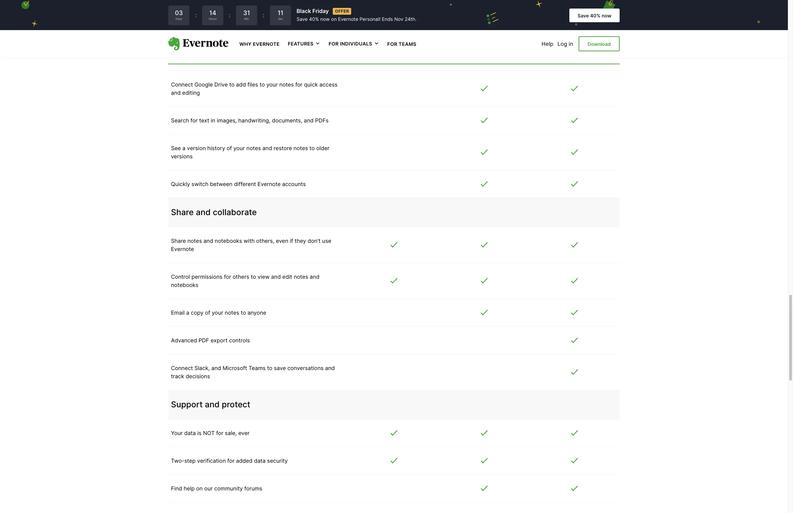 Task type: locate. For each thing, give the bounding box(es) containing it.
notes inside connect google drive to add files to your notes for quick access and editing
[[280, 81, 294, 88]]

1 vertical spatial in
[[211, 117, 215, 124]]

0 vertical spatial notebooks
[[215, 238, 242, 245]]

on left our at the left
[[196, 485, 203, 492]]

0 horizontal spatial :
[[195, 12, 197, 19]]

0 vertical spatial on
[[331, 16, 337, 22]]

0 horizontal spatial 40%
[[309, 16, 319, 22]]

1 horizontal spatial on
[[225, 54, 232, 60]]

a inside see a version history of your notes and restore notes to older versions
[[183, 145, 186, 152]]

if
[[290, 238, 293, 245]]

2 horizontal spatial :
[[263, 12, 265, 19]]

of right copy
[[205, 310, 210, 316]]

with left more
[[217, 26, 228, 33]]

for for for teams
[[388, 41, 398, 47]]

notebooks down control
[[171, 282, 199, 289]]

0 horizontal spatial notebooks
[[171, 282, 199, 289]]

copy
[[191, 310, 204, 316]]

your
[[171, 430, 183, 437]]

microsoft
[[223, 365, 247, 372]]

choose
[[546, 45, 566, 51]]

teams inside the connect slack, and microsoft teams to save conversations and track decisions
[[249, 365, 266, 372]]

save down "black" on the top
[[297, 16, 308, 22]]

connect for connect slack, and microsoft teams to save conversations and track decisions
[[171, 365, 193, 372]]

0 horizontal spatial with
[[217, 26, 228, 33]]

1 share from the top
[[171, 208, 194, 217]]

help link
[[542, 40, 554, 47]]

2 horizontal spatial on
[[331, 16, 337, 22]]

and right the widgets
[[266, 26, 276, 33]]

and left "editing"
[[171, 89, 181, 96]]

in right log
[[569, 40, 574, 47]]

save up download link
[[578, 13, 589, 18]]

now down "friday"
[[321, 16, 330, 22]]

for left text
[[191, 117, 198, 124]]

evernote down offer
[[338, 16, 359, 22]]

of
[[227, 145, 232, 152], [205, 310, 210, 316]]

and down the switch
[[196, 208, 211, 217]]

1 vertical spatial your
[[234, 145, 245, 152]]

connect up track
[[171, 365, 193, 372]]

quickly switch between different evernote accounts
[[171, 181, 306, 188]]

for teams
[[388, 41, 417, 47]]

customize home with more widgets and background images
[[171, 26, 328, 33]]

now for save 40% now on evernote personal! ends nov 24th.
[[321, 16, 330, 22]]

and down the share and collaborate
[[204, 238, 213, 245]]

share for share notes and notebooks with others, even if they don't use evernote
[[171, 238, 186, 245]]

use
[[322, 238, 332, 245]]

add
[[236, 81, 246, 88]]

share for share and collaborate
[[171, 208, 194, 217]]

individuals
[[340, 41, 373, 47]]

1 horizontal spatial of
[[227, 145, 232, 152]]

1 vertical spatial connect
[[171, 365, 193, 372]]

and right conversations
[[325, 365, 335, 372]]

your inside connect google drive to add files to your notes for quick access and editing
[[267, 81, 278, 88]]

with left others,
[[244, 238, 255, 245]]

for for for individuals
[[329, 41, 339, 47]]

for left added
[[228, 458, 235, 465]]

older
[[317, 145, 330, 152]]

connect google drive to add files to your notes for quick access and editing
[[171, 81, 338, 96]]

1 horizontal spatial your
[[234, 145, 245, 152]]

to inside the connect slack, and microsoft teams to save conversations and track decisions
[[267, 365, 273, 372]]

in
[[569, 40, 574, 47], [211, 117, 215, 124]]

40% up download link
[[591, 13, 601, 18]]

1 horizontal spatial a
[[186, 310, 189, 316]]

data left is
[[184, 430, 196, 437]]

save 40% now link
[[570, 8, 620, 22]]

data right added
[[254, 458, 266, 465]]

view
[[258, 274, 270, 280]]

0 horizontal spatial a
[[183, 145, 186, 152]]

now
[[602, 13, 612, 18], [321, 16, 330, 22]]

documents,
[[272, 117, 303, 124]]

with inside share notes and notebooks with others, even if they don't use evernote
[[244, 238, 255, 245]]

to left older
[[310, 145, 315, 152]]

data
[[184, 430, 196, 437], [254, 458, 266, 465]]

a
[[183, 145, 186, 152], [186, 310, 189, 316]]

your right history
[[234, 145, 245, 152]]

for inside button
[[329, 41, 339, 47]]

0 vertical spatial connect
[[171, 81, 193, 88]]

1 vertical spatial a
[[186, 310, 189, 316]]

email a copy of your notes to anyone
[[171, 310, 266, 316]]

even
[[276, 238, 289, 245]]

see
[[171, 145, 181, 152]]

switch
[[192, 181, 209, 188]]

black
[[297, 8, 311, 15]]

accounts
[[282, 181, 306, 188]]

connect
[[171, 81, 193, 88], [171, 365, 193, 372]]

0 vertical spatial teams
[[399, 41, 417, 47]]

log in
[[558, 40, 574, 47]]

get started
[[378, 45, 411, 51]]

notebooks down the collaborate
[[215, 238, 242, 245]]

save 40% now on evernote personal! ends nov 24th.
[[297, 16, 417, 22]]

now up download link
[[602, 13, 612, 18]]

0 horizontal spatial your
[[212, 310, 223, 316]]

for inside control permissions for others to view and edit notes and notebooks
[[224, 274, 231, 280]]

2 vertical spatial on
[[196, 485, 203, 492]]

1 horizontal spatial notebooks
[[215, 238, 242, 245]]

help
[[184, 485, 195, 492]]

with
[[217, 26, 228, 33], [244, 238, 255, 245]]

: left 14 hours
[[195, 12, 197, 19]]

1 vertical spatial data
[[254, 458, 266, 465]]

to right files
[[260, 81, 265, 88]]

0 horizontal spatial teams
[[249, 365, 266, 372]]

and left pdfs
[[304, 117, 314, 124]]

both
[[233, 54, 245, 60]]

0 vertical spatial in
[[569, 40, 574, 47]]

2 share from the top
[[171, 238, 186, 245]]

share inside share notes and notebooks with others, even if they don't use evernote
[[171, 238, 186, 245]]

0 vertical spatial a
[[183, 145, 186, 152]]

connect for connect google drive to add files to your notes for quick access and editing
[[171, 81, 193, 88]]

min
[[244, 17, 249, 21]]

and right edit
[[310, 274, 320, 280]]

to left view
[[251, 274, 256, 280]]

notebooks
[[215, 238, 242, 245], [171, 282, 199, 289]]

0 horizontal spatial in
[[211, 117, 215, 124]]

control
[[171, 274, 190, 280]]

14 hours
[[209, 9, 217, 21]]

2 horizontal spatial your
[[267, 81, 278, 88]]

evernote logo image
[[168, 37, 229, 51]]

in right text
[[211, 117, 215, 124]]

connect inside connect google drive to add files to your notes for quick access and editing
[[171, 81, 193, 88]]

0 vertical spatial your
[[267, 81, 278, 88]]

desktop
[[277, 54, 298, 60]]

11
[[278, 9, 284, 16]]

on
[[331, 16, 337, 22], [225, 54, 232, 60], [196, 485, 203, 492]]

find
[[171, 485, 182, 492]]

choose professional
[[546, 45, 604, 51]]

1 vertical spatial share
[[171, 238, 186, 245]]

save
[[578, 13, 589, 18], [297, 16, 308, 22]]

your right files
[[267, 81, 278, 88]]

advanced pdf export controls
[[171, 337, 250, 344]]

1 horizontal spatial with
[[244, 238, 255, 245]]

of right history
[[227, 145, 232, 152]]

1 horizontal spatial save
[[578, 13, 589, 18]]

14
[[209, 9, 216, 16]]

0 vertical spatial of
[[227, 145, 232, 152]]

share
[[171, 208, 194, 217], [171, 238, 186, 245]]

find help on our community forums
[[171, 485, 263, 492]]

40% for save 40% now on evernote personal! ends nov 24th.
[[309, 16, 319, 22]]

ends
[[382, 16, 393, 22]]

and
[[266, 26, 276, 33], [265, 54, 275, 60], [171, 89, 181, 96], [304, 117, 314, 124], [263, 145, 272, 152], [196, 208, 211, 217], [204, 238, 213, 245], [271, 274, 281, 280], [310, 274, 320, 280], [212, 365, 221, 372], [325, 365, 335, 372], [205, 400, 220, 410]]

to left save
[[267, 365, 273, 372]]

teams
[[399, 41, 417, 47], [249, 365, 266, 372]]

0 horizontal spatial now
[[321, 16, 330, 22]]

and left restore
[[263, 145, 272, 152]]

your right copy
[[212, 310, 223, 316]]

1 vertical spatial of
[[205, 310, 210, 316]]

1 horizontal spatial for
[[388, 41, 398, 47]]

40% down black friday
[[309, 16, 319, 22]]

a for email
[[186, 310, 189, 316]]

a left copy
[[186, 310, 189, 316]]

2 connect from the top
[[171, 365, 193, 372]]

connect up "editing"
[[171, 81, 193, 88]]

1 horizontal spatial 40%
[[591, 13, 601, 18]]

permissions
[[192, 274, 223, 280]]

connect inside the connect slack, and microsoft teams to save conversations and track decisions
[[171, 365, 193, 372]]

for left others
[[224, 274, 231, 280]]

0 horizontal spatial data
[[184, 430, 196, 437]]

a right see
[[183, 145, 186, 152]]

evernote inside share notes and notebooks with others, even if they don't use evernote
[[171, 246, 194, 253]]

protect
[[222, 400, 251, 410]]

0 horizontal spatial save
[[297, 16, 308, 22]]

1 vertical spatial teams
[[249, 365, 266, 372]]

forums
[[245, 485, 263, 492]]

1 horizontal spatial now
[[602, 13, 612, 18]]

1 vertical spatial notebooks
[[171, 282, 199, 289]]

days
[[176, 17, 182, 21]]

save for save 40% now on evernote personal! ends nov 24th.
[[297, 16, 308, 22]]

1 horizontal spatial teams
[[399, 41, 417, 47]]

0 horizontal spatial on
[[196, 485, 203, 492]]

of inside see a version history of your notes and restore notes to older versions
[[227, 145, 232, 152]]

notes
[[191, 54, 206, 60], [280, 81, 294, 88], [247, 145, 261, 152], [294, 145, 308, 152], [188, 238, 202, 245], [294, 274, 308, 280], [225, 310, 239, 316]]

: up the widgets
[[263, 12, 265, 19]]

for individuals
[[329, 41, 373, 47]]

0 horizontal spatial for
[[329, 41, 339, 47]]

collaborate
[[213, 208, 257, 217]]

0 vertical spatial share
[[171, 208, 194, 217]]

0 vertical spatial with
[[217, 26, 228, 33]]

home
[[200, 26, 215, 33]]

evernote up control
[[171, 246, 194, 253]]

1 connect from the top
[[171, 81, 193, 88]]

why
[[240, 41, 252, 47]]

get
[[378, 45, 388, 51]]

security
[[267, 458, 288, 465]]

community
[[214, 485, 243, 492]]

1 : from the left
[[195, 12, 197, 19]]

features
[[288, 41, 314, 47]]

1 vertical spatial with
[[244, 238, 255, 245]]

to
[[229, 81, 235, 88], [260, 81, 265, 88], [310, 145, 315, 152], [251, 274, 256, 280], [241, 310, 246, 316], [267, 365, 273, 372]]

for inside connect google drive to add files to your notes for quick access and editing
[[296, 81, 303, 88]]

0 vertical spatial data
[[184, 430, 196, 437]]

1 vertical spatial on
[[225, 54, 232, 60]]

for left quick
[[296, 81, 303, 88]]

:
[[195, 12, 197, 19], [229, 12, 231, 19], [263, 12, 265, 19]]

pdf
[[199, 337, 209, 344]]

on down offer
[[331, 16, 337, 22]]

24th.
[[405, 16, 417, 22]]

: up more
[[229, 12, 231, 19]]

2 vertical spatial your
[[212, 310, 223, 316]]

on left both
[[225, 54, 232, 60]]

0 horizontal spatial of
[[205, 310, 210, 316]]

1 horizontal spatial :
[[229, 12, 231, 19]]

email
[[171, 310, 185, 316]]



Task type: vqa. For each thing, say whether or not it's contained in the screenshot.
your
yes



Task type: describe. For each thing, give the bounding box(es) containing it.
started
[[389, 45, 411, 51]]

see a version history of your notes and restore notes to older versions
[[171, 145, 330, 160]]

help
[[542, 40, 554, 47]]

ever
[[239, 430, 250, 437]]

pdfs
[[315, 117, 329, 124]]

save 40% now
[[578, 13, 612, 18]]

support
[[171, 400, 203, 410]]

to left add
[[229, 81, 235, 88]]

offline
[[207, 54, 224, 60]]

is
[[197, 430, 202, 437]]

download link
[[579, 36, 620, 51]]

1 horizontal spatial in
[[569, 40, 574, 47]]

to left anyone
[[241, 310, 246, 316]]

more
[[229, 26, 243, 33]]

added
[[236, 458, 253, 465]]

others,
[[256, 238, 275, 245]]

and inside connect google drive to add files to your notes for quick access and editing
[[171, 89, 181, 96]]

our
[[204, 485, 213, 492]]

support and protect
[[171, 400, 251, 410]]

decisions
[[186, 373, 210, 380]]

and inside share notes and notebooks with others, even if they don't use evernote
[[204, 238, 213, 245]]

friday
[[313, 8, 329, 15]]

google
[[195, 81, 213, 88]]

quickly
[[171, 181, 190, 188]]

a for see
[[183, 145, 186, 152]]

notes inside share notes and notebooks with others, even if they don't use evernote
[[188, 238, 202, 245]]

3 : from the left
[[263, 12, 265, 19]]

save
[[274, 365, 286, 372]]

for individuals button
[[329, 40, 379, 47]]

others
[[233, 274, 250, 280]]

text
[[199, 117, 209, 124]]

free
[[388, 31, 401, 38]]

export
[[211, 337, 228, 344]]

advanced
[[171, 337, 197, 344]]

conversations
[[288, 365, 324, 372]]

widgets
[[244, 26, 265, 33]]

on for both
[[225, 54, 232, 60]]

mobile
[[247, 54, 264, 60]]

why evernote link
[[240, 40, 280, 47]]

your inside see a version history of your notes and restore notes to older versions
[[234, 145, 245, 152]]

search
[[171, 117, 189, 124]]

notebooks inside share notes and notebooks with others, even if they don't use evernote
[[215, 238, 242, 245]]

search for text in images, handwriting, documents, and pdfs
[[171, 117, 329, 124]]

background
[[277, 26, 308, 33]]

images
[[310, 26, 328, 33]]

evernote up mobile
[[253, 41, 280, 47]]

on for evernote
[[331, 16, 337, 22]]

31
[[243, 9, 250, 16]]

access
[[171, 54, 190, 60]]

editing
[[182, 89, 200, 96]]

0 vertical spatial professional
[[554, 31, 596, 38]]

and inside see a version history of your notes and restore notes to older versions
[[263, 145, 272, 152]]

nov
[[395, 16, 404, 22]]

don't
[[308, 238, 321, 245]]

notebooks inside control permissions for others to view and edit notes and notebooks
[[171, 282, 199, 289]]

save for save 40% now
[[578, 13, 589, 18]]

share notes and notebooks with others, even if they don't use evernote
[[171, 238, 332, 253]]

and right mobile
[[265, 54, 275, 60]]

for teams link
[[388, 40, 417, 47]]

1 vertical spatial professional
[[568, 45, 604, 51]]

controls
[[229, 337, 250, 344]]

anyone
[[248, 310, 266, 316]]

evernote right "different"
[[258, 181, 281, 188]]

1 horizontal spatial data
[[254, 458, 266, 465]]

they
[[295, 238, 306, 245]]

and left edit
[[271, 274, 281, 280]]

quick
[[304, 81, 318, 88]]

offer
[[335, 8, 349, 14]]

log in link
[[558, 40, 574, 47]]

connect slack, and microsoft teams to save conversations and track decisions
[[171, 365, 335, 380]]

11 sec
[[278, 9, 284, 21]]

2 : from the left
[[229, 12, 231, 19]]

personal!
[[360, 16, 381, 22]]

log
[[558, 40, 568, 47]]

drive
[[215, 81, 228, 88]]

and left protect
[[205, 400, 220, 410]]

notes inside control permissions for others to view and edit notes and notebooks
[[294, 274, 308, 280]]

choose professional link
[[533, 41, 617, 55]]

40% for save 40% now
[[591, 13, 601, 18]]

personal
[[470, 31, 499, 38]]

version
[[187, 145, 206, 152]]

different
[[234, 181, 256, 188]]

now for save 40% now
[[602, 13, 612, 18]]

and right slack,
[[212, 365, 221, 372]]

control permissions for others to view and edit notes and notebooks
[[171, 274, 320, 289]]

sale,
[[225, 430, 237, 437]]

images,
[[217, 117, 237, 124]]

handwriting,
[[239, 117, 271, 124]]

verification
[[197, 458, 226, 465]]

for right 'not'
[[216, 430, 224, 437]]

restore
[[274, 145, 292, 152]]

31 min
[[243, 9, 250, 21]]

black friday
[[297, 8, 329, 15]]

features button
[[288, 40, 321, 47]]

share and collaborate
[[171, 208, 257, 217]]

hours
[[209, 17, 217, 21]]

customize
[[171, 26, 199, 33]]

track
[[171, 373, 184, 380]]

step
[[184, 458, 196, 465]]

download
[[588, 41, 611, 47]]

to inside see a version history of your notes and restore notes to older versions
[[310, 145, 315, 152]]

versions
[[171, 153, 193, 160]]

to inside control permissions for others to view and edit notes and notebooks
[[251, 274, 256, 280]]

history
[[208, 145, 225, 152]]

your data is not for sale, ever
[[171, 430, 250, 437]]



